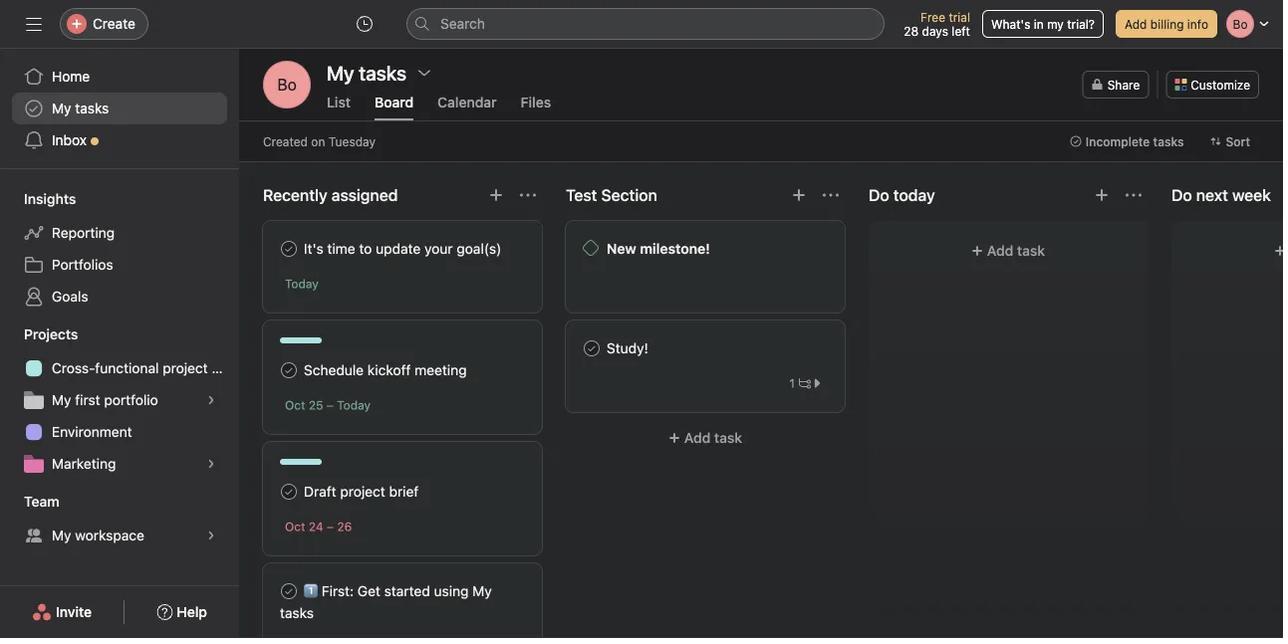 Task type: vqa. For each thing, say whether or not it's contained in the screenshot.
Completed icon to the middle
yes



Task type: describe. For each thing, give the bounding box(es) containing it.
insights button
[[0, 189, 76, 209]]

get
[[358, 584, 381, 600]]

draft project brief
[[304, 484, 419, 500]]

on
[[311, 135, 325, 149]]

search button
[[407, 8, 885, 40]]

completed milestone image
[[583, 240, 599, 256]]

calendar
[[438, 94, 497, 111]]

what's
[[992, 17, 1031, 31]]

create button
[[60, 8, 148, 40]]

portfolios
[[52, 257, 113, 273]]

incomplete
[[1086, 135, 1151, 149]]

inbox
[[52, 132, 87, 149]]

tuesday
[[329, 135, 376, 149]]

insights element
[[0, 181, 239, 317]]

marketing
[[52, 456, 116, 472]]

completed checkbox for schedule kickoff meeting
[[277, 359, 301, 383]]

0 vertical spatial project
[[163, 360, 208, 377]]

board
[[375, 94, 414, 111]]

inbox link
[[12, 125, 227, 156]]

free trial 28 days left
[[904, 10, 971, 38]]

it's time to update your goal(s)
[[304, 241, 502, 257]]

projects button
[[0, 325, 78, 345]]

incomplete tasks
[[1086, 135, 1185, 149]]

test section
[[566, 186, 658, 205]]

kickoff
[[368, 362, 411, 379]]

update
[[376, 241, 421, 257]]

add billing info button
[[1116, 10, 1218, 38]]

recently assigned
[[263, 186, 398, 205]]

1 horizontal spatial project
[[340, 484, 386, 500]]

1 vertical spatial add task
[[685, 430, 743, 447]]

schedule kickoff meeting
[[304, 362, 467, 379]]

draft
[[304, 484, 337, 500]]

0 vertical spatial add task
[[988, 243, 1046, 259]]

0 horizontal spatial add task button
[[566, 421, 845, 457]]

plan
[[212, 360, 239, 377]]

26
[[337, 520, 352, 534]]

my workspace
[[52, 528, 144, 544]]

customize button
[[1167, 71, 1260, 99]]

cross-
[[52, 360, 95, 377]]

do today
[[869, 186, 936, 205]]

calendar link
[[438, 94, 497, 121]]

more section actions image for do today
[[1126, 187, 1142, 203]]

schedule
[[304, 362, 364, 379]]

in
[[1034, 17, 1044, 31]]

1 vertical spatial add
[[988, 243, 1014, 259]]

oct 25 – today
[[285, 399, 371, 413]]

invite button
[[19, 595, 105, 631]]

to
[[359, 241, 372, 257]]

add task image for do today
[[1094, 187, 1110, 203]]

my for my tasks
[[52, 100, 71, 117]]

cross-functional project plan
[[52, 360, 239, 377]]

portfolio
[[104, 392, 158, 409]]

1️⃣ first: get started using my tasks
[[280, 584, 492, 622]]

milestone!
[[640, 241, 711, 257]]

completed image for 1️⃣ first: get started using my tasks
[[277, 580, 301, 604]]

tasks for incomplete tasks
[[1154, 135, 1185, 149]]

see details, my first portfolio image
[[205, 395, 217, 407]]

goals link
[[12, 281, 227, 313]]

search list box
[[407, 8, 885, 40]]

reporting link
[[12, 217, 227, 249]]

trial
[[949, 10, 971, 24]]

oct for schedule kickoff meeting
[[285, 399, 305, 413]]

search
[[441, 15, 485, 32]]

team button
[[0, 492, 59, 512]]

new milestone!
[[607, 241, 711, 257]]

new
[[607, 241, 637, 257]]

environment
[[52, 424, 132, 441]]

25
[[309, 399, 323, 413]]

files
[[521, 94, 551, 111]]

my tasks
[[327, 61, 407, 84]]

share button
[[1083, 71, 1150, 99]]

files link
[[521, 94, 551, 121]]

create
[[93, 15, 136, 32]]

created on tuesday
[[263, 135, 376, 149]]

my tasks link
[[12, 93, 227, 125]]

brief
[[389, 484, 419, 500]]

completed image for study!
[[580, 337, 604, 361]]

list link
[[327, 94, 351, 121]]

my
[[1048, 17, 1064, 31]]

billing
[[1151, 17, 1185, 31]]

completed image for schedule kickoff meeting
[[277, 359, 301, 383]]

do next week
[[1172, 186, 1272, 205]]

more section actions image for recently assigned
[[520, 187, 536, 203]]

customize
[[1191, 78, 1251, 92]]

invite
[[56, 605, 92, 621]]

completed image for draft project brief
[[277, 480, 301, 504]]

projects element
[[0, 317, 239, 484]]



Task type: locate. For each thing, give the bounding box(es) containing it.
Completed checkbox
[[277, 237, 301, 261], [580, 337, 604, 361], [277, 480, 301, 504]]

2 vertical spatial tasks
[[280, 606, 314, 622]]

share
[[1108, 78, 1141, 92]]

tasks
[[75, 100, 109, 117], [1154, 135, 1185, 149], [280, 606, 314, 622]]

2 oct from the top
[[285, 520, 305, 534]]

oct for draft project brief
[[285, 520, 305, 534]]

my right "using"
[[473, 584, 492, 600]]

1️⃣
[[304, 584, 318, 600]]

0 vertical spatial oct
[[285, 399, 305, 413]]

my first portfolio link
[[12, 385, 227, 417]]

1 vertical spatial completed checkbox
[[580, 337, 604, 361]]

Completed checkbox
[[277, 359, 301, 383], [277, 580, 301, 604]]

1 horizontal spatial add task image
[[1094, 187, 1110, 203]]

incomplete tasks button
[[1061, 128, 1194, 155]]

functional
[[95, 360, 159, 377]]

board link
[[375, 94, 414, 121]]

oct 24 – 26
[[285, 520, 352, 534]]

completed image left schedule at bottom
[[277, 359, 301, 383]]

days
[[923, 24, 949, 38]]

today down it's
[[285, 277, 319, 291]]

1 vertical spatial task
[[715, 430, 743, 447]]

tasks down the 1️⃣
[[280, 606, 314, 622]]

see details, my workspace image
[[205, 530, 217, 542]]

completed checkbox left schedule at bottom
[[277, 359, 301, 383]]

completed checkbox left draft
[[277, 480, 301, 504]]

my inside global element
[[52, 100, 71, 117]]

0 vertical spatial completed checkbox
[[277, 359, 301, 383]]

using
[[434, 584, 469, 600]]

my first portfolio
[[52, 392, 158, 409]]

my inside teams element
[[52, 528, 71, 544]]

0 vertical spatial today
[[285, 277, 319, 291]]

– for schedule
[[327, 399, 334, 413]]

add task image
[[488, 187, 504, 203]]

0 horizontal spatial tasks
[[75, 100, 109, 117]]

next week
[[1197, 186, 1272, 205]]

1 horizontal spatial completed image
[[580, 337, 604, 361]]

time
[[327, 241, 355, 257]]

completed checkbox for study!
[[580, 337, 604, 361]]

it's
[[304, 241, 324, 257]]

0 horizontal spatial project
[[163, 360, 208, 377]]

completed image
[[277, 237, 301, 261], [277, 359, 301, 383], [277, 580, 301, 604]]

0 vertical spatial completed checkbox
[[277, 237, 301, 261]]

0 vertical spatial completed image
[[580, 337, 604, 361]]

add task image for test section
[[791, 187, 807, 203]]

your
[[425, 241, 453, 257]]

0 vertical spatial tasks
[[75, 100, 109, 117]]

1 add task image from the left
[[791, 187, 807, 203]]

oct
[[285, 399, 305, 413], [285, 520, 305, 534]]

0 horizontal spatial task
[[715, 430, 743, 447]]

cross-functional project plan link
[[12, 353, 239, 385]]

completed checkbox left it's
[[277, 237, 301, 261]]

completed image left study!
[[580, 337, 604, 361]]

environment link
[[12, 417, 227, 449]]

info
[[1188, 17, 1209, 31]]

– for draft
[[327, 520, 334, 534]]

1 vertical spatial completed image
[[277, 359, 301, 383]]

completed checkbox for 1️⃣ first: get started using my tasks
[[277, 580, 301, 604]]

add
[[1125, 17, 1148, 31], [988, 243, 1014, 259], [685, 430, 711, 447]]

list
[[327, 94, 351, 111]]

1 horizontal spatial add task
[[988, 243, 1046, 259]]

first:
[[322, 584, 354, 600]]

1 oct from the top
[[285, 399, 305, 413]]

see details, marketing image
[[205, 459, 217, 470]]

my up inbox
[[52, 100, 71, 117]]

project
[[163, 360, 208, 377], [340, 484, 386, 500]]

my
[[52, 100, 71, 117], [52, 392, 71, 409], [52, 528, 71, 544], [473, 584, 492, 600]]

free
[[921, 10, 946, 24]]

meeting
[[415, 362, 467, 379]]

marketing link
[[12, 449, 227, 480]]

do
[[1172, 186, 1193, 205]]

left
[[952, 24, 971, 38]]

1 horizontal spatial tasks
[[280, 606, 314, 622]]

bo button
[[263, 61, 311, 109]]

project up 26
[[340, 484, 386, 500]]

more section actions image
[[520, 187, 536, 203], [1126, 187, 1142, 203]]

2 vertical spatial completed checkbox
[[277, 480, 301, 504]]

completed checkbox left study!
[[580, 337, 604, 361]]

1 vertical spatial tasks
[[1154, 135, 1185, 149]]

help button
[[144, 595, 220, 631]]

1 horizontal spatial today
[[337, 399, 371, 413]]

1 vertical spatial project
[[340, 484, 386, 500]]

1 vertical spatial oct
[[285, 520, 305, 534]]

add billing info
[[1125, 17, 1209, 31]]

1 vertical spatial completed checkbox
[[277, 580, 301, 604]]

my tasks
[[52, 100, 109, 117]]

hide sidebar image
[[26, 16, 42, 32]]

add task image down incomplete
[[1094, 187, 1110, 203]]

reporting
[[52, 225, 115, 241]]

completed checkbox for draft project brief
[[277, 480, 301, 504]]

history image
[[357, 16, 373, 32]]

0 horizontal spatial more section actions image
[[520, 187, 536, 203]]

more section actions image right add task image
[[520, 187, 536, 203]]

oct left 24
[[285, 520, 305, 534]]

1 more section actions image from the left
[[520, 187, 536, 203]]

1
[[790, 377, 795, 391]]

home
[[52, 68, 90, 85]]

add task image left more section actions icon
[[791, 187, 807, 203]]

project left plan
[[163, 360, 208, 377]]

more section actions image
[[823, 187, 839, 203]]

home link
[[12, 61, 227, 93]]

2 completed checkbox from the top
[[277, 580, 301, 604]]

my left first
[[52, 392, 71, 409]]

started
[[384, 584, 430, 600]]

completed image
[[580, 337, 604, 361], [277, 480, 301, 504]]

1 – from the top
[[327, 399, 334, 413]]

3 completed image from the top
[[277, 580, 301, 604]]

1 horizontal spatial task
[[1018, 243, 1046, 259]]

0 vertical spatial task
[[1018, 243, 1046, 259]]

my inside 'link'
[[52, 392, 71, 409]]

2 horizontal spatial tasks
[[1154, 135, 1185, 149]]

completed checkbox left the 1️⃣
[[277, 580, 301, 604]]

0 vertical spatial completed image
[[277, 237, 301, 261]]

tasks inside global element
[[75, 100, 109, 117]]

completed checkbox for it's time to update your goal(s)
[[277, 237, 301, 261]]

add inside button
[[1125, 17, 1148, 31]]

1 vertical spatial add task button
[[566, 421, 845, 457]]

my down 'team'
[[52, 528, 71, 544]]

add task button
[[881, 233, 1136, 269], [566, 421, 845, 457]]

completed image left draft
[[277, 480, 301, 504]]

0 horizontal spatial add
[[685, 430, 711, 447]]

more section actions image left "do"
[[1126, 187, 1142, 203]]

created
[[263, 135, 308, 149]]

sort button
[[1202, 128, 1260, 155]]

completed image for it's time to update your goal(s)
[[277, 237, 301, 261]]

my for my first portfolio
[[52, 392, 71, 409]]

0 horizontal spatial today
[[285, 277, 319, 291]]

completed image left it's
[[277, 237, 301, 261]]

what's in my trial? button
[[983, 10, 1104, 38]]

global element
[[0, 49, 239, 168]]

sort
[[1226, 135, 1251, 149]]

add task image
[[791, 187, 807, 203], [1094, 187, 1110, 203]]

0 vertical spatial –
[[327, 399, 334, 413]]

my workspace link
[[12, 520, 227, 552]]

0 horizontal spatial add task
[[685, 430, 743, 447]]

study!
[[607, 340, 649, 357]]

2 completed image from the top
[[277, 359, 301, 383]]

0 vertical spatial add
[[1125, 17, 1148, 31]]

insights
[[24, 191, 76, 207]]

0 horizontal spatial completed image
[[277, 480, 301, 504]]

2 add task image from the left
[[1094, 187, 1110, 203]]

2 – from the top
[[327, 520, 334, 534]]

my for my workspace
[[52, 528, 71, 544]]

help
[[177, 605, 207, 621]]

– right 24
[[327, 520, 334, 534]]

1 horizontal spatial more section actions image
[[1126, 187, 1142, 203]]

0 horizontal spatial add task image
[[791, 187, 807, 203]]

trial?
[[1068, 17, 1095, 31]]

1 vertical spatial today
[[337, 399, 371, 413]]

workspace
[[75, 528, 144, 544]]

what's in my trial?
[[992, 17, 1095, 31]]

bo
[[277, 75, 297, 94]]

tasks down home
[[75, 100, 109, 117]]

Completed milestone checkbox
[[583, 240, 599, 256]]

1 horizontal spatial add task button
[[881, 233, 1136, 269]]

1 completed image from the top
[[277, 237, 301, 261]]

1 vertical spatial –
[[327, 520, 334, 534]]

– right 25 at the bottom left of the page
[[327, 399, 334, 413]]

tasks right incomplete
[[1154, 135, 1185, 149]]

team
[[24, 494, 59, 510]]

tasks inside dropdown button
[[1154, 135, 1185, 149]]

1 horizontal spatial add
[[988, 243, 1014, 259]]

today right 25 at the bottom left of the page
[[337, 399, 371, 413]]

completed image left the 1️⃣
[[277, 580, 301, 604]]

1 button
[[785, 374, 828, 394]]

1 completed checkbox from the top
[[277, 359, 301, 383]]

teams element
[[0, 484, 239, 556]]

0 vertical spatial add task button
[[881, 233, 1136, 269]]

–
[[327, 399, 334, 413], [327, 520, 334, 534]]

first
[[75, 392, 100, 409]]

tasks for my tasks
[[75, 100, 109, 117]]

2 vertical spatial add
[[685, 430, 711, 447]]

oct left 25 at the bottom left of the page
[[285, 399, 305, 413]]

show options image
[[417, 65, 433, 81]]

2 vertical spatial completed image
[[277, 580, 301, 604]]

1 vertical spatial completed image
[[277, 480, 301, 504]]

tasks inside the 1️⃣ first: get started using my tasks
[[280, 606, 314, 622]]

24
[[309, 520, 324, 534]]

projects
[[24, 326, 78, 343]]

28
[[904, 24, 919, 38]]

my inside the 1️⃣ first: get started using my tasks
[[473, 584, 492, 600]]

2 horizontal spatial add
[[1125, 17, 1148, 31]]

2 more section actions image from the left
[[1126, 187, 1142, 203]]



